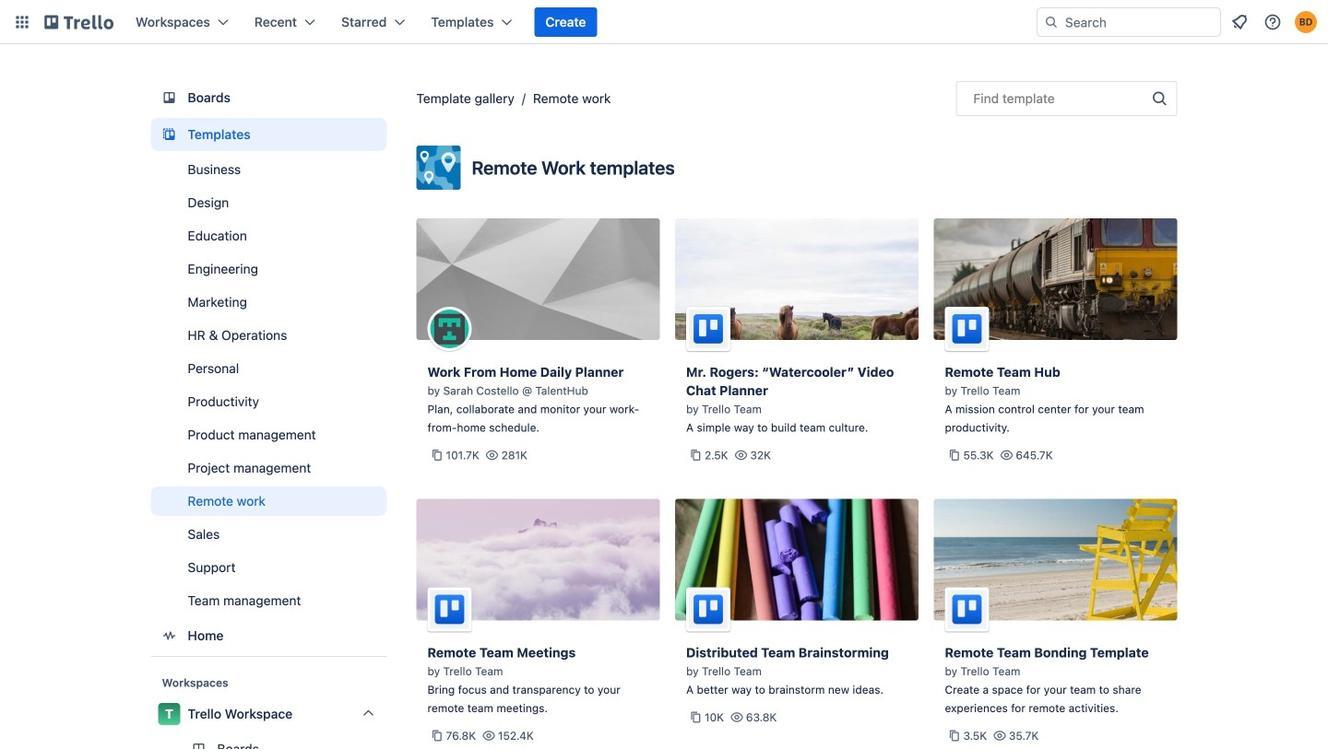 Task type: vqa. For each thing, say whether or not it's contained in the screenshot.
Free
no



Task type: describe. For each thing, give the bounding box(es) containing it.
sarah costello @ talenthub image
[[427, 307, 472, 351]]

primary element
[[0, 0, 1328, 44]]

search image
[[1044, 15, 1059, 30]]

open information menu image
[[1264, 13, 1282, 31]]

template board image
[[158, 124, 180, 146]]

0 notifications image
[[1228, 11, 1251, 33]]

2 trello team image from the left
[[945, 588, 989, 632]]

back to home image
[[44, 7, 113, 37]]

barb dwyer (barbdwyer3) image
[[1295, 11, 1317, 33]]

Search field
[[1059, 9, 1220, 35]]



Task type: locate. For each thing, give the bounding box(es) containing it.
1 horizontal spatial trello team image
[[945, 588, 989, 632]]

remote work icon image
[[416, 146, 461, 190]]

trello team image
[[686, 307, 730, 351], [945, 307, 989, 351], [686, 588, 730, 632]]

1 trello team image from the left
[[427, 588, 472, 632]]

home image
[[158, 625, 180, 647]]

trello team image
[[427, 588, 472, 632], [945, 588, 989, 632]]

0 horizontal spatial trello team image
[[427, 588, 472, 632]]

board image
[[158, 87, 180, 109]]

None field
[[956, 81, 1177, 116]]



